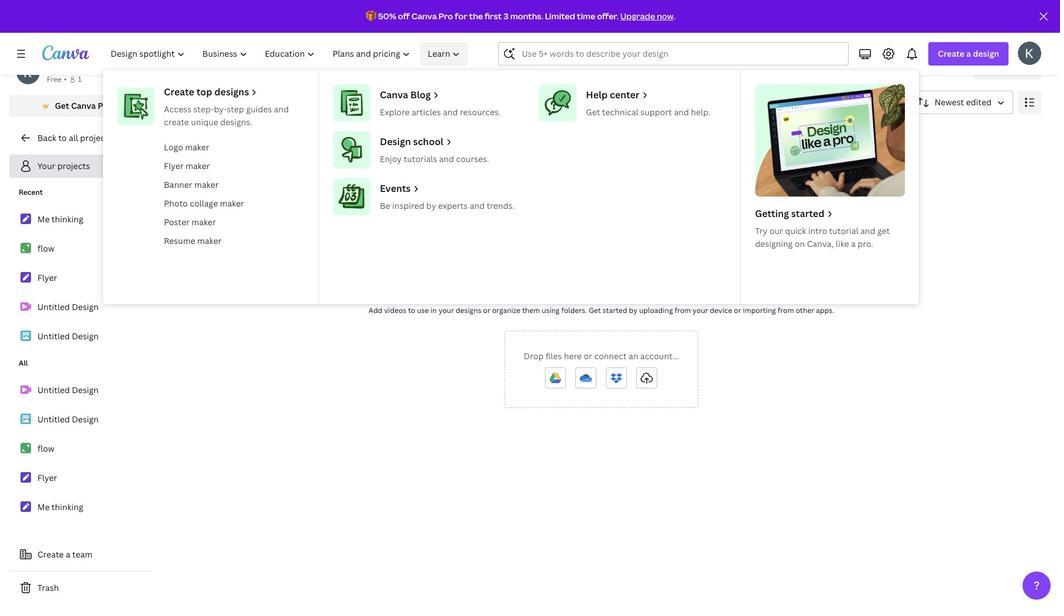 Task type: describe. For each thing, give the bounding box(es) containing it.
store
[[544, 286, 571, 300]]

getting started
[[755, 207, 824, 220]]

photo
[[164, 198, 188, 209]]

resources.
[[460, 107, 501, 118]]

access
[[164, 104, 191, 115]]

get for get technical support and help.
[[586, 107, 600, 118]]

explore
[[380, 107, 410, 118]]

using
[[542, 306, 560, 315]]

0 horizontal spatial videos
[[384, 306, 406, 315]]

limited
[[545, 11, 575, 22]]

use
[[417, 306, 429, 315]]

get for get canva pro
[[55, 100, 69, 111]]

1 horizontal spatial your
[[162, 56, 204, 81]]

4 untitled design from the top
[[37, 414, 99, 425]]

0 vertical spatial your projects
[[162, 56, 287, 81]]

1 flyer link from the top
[[9, 266, 152, 290]]

0 horizontal spatial or
[[483, 306, 490, 315]]

canva,
[[807, 238, 834, 249]]

2 untitled design link from the top
[[9, 324, 152, 349]]

create
[[164, 116, 189, 128]]

help.
[[691, 107, 710, 118]]

1 vertical spatial organize
[[492, 306, 520, 315]]

designs inside the learn menu
[[214, 85, 249, 98]]

blog
[[410, 88, 431, 101]]

offer.
[[597, 11, 619, 22]]

an
[[629, 351, 638, 362]]

create a team
[[37, 549, 92, 560]]

maker for resume maker
[[197, 235, 221, 246]]

canva inside the learn menu
[[380, 88, 408, 101]]

maker for poster maker
[[192, 217, 216, 228]]

files
[[546, 351, 562, 362]]

getting
[[755, 207, 789, 220]]

explore articles and resources.
[[380, 107, 501, 118]]

me thinking for 2nd 'me thinking' link
[[37, 502, 83, 513]]

2 from from the left
[[778, 306, 794, 315]]

0 vertical spatial projects
[[208, 56, 287, 81]]

the
[[469, 11, 483, 22]]

.
[[674, 11, 675, 22]]

free
[[47, 74, 62, 84]]

drop files here or connect an account...
[[524, 351, 679, 362]]

0 vertical spatial pro
[[439, 11, 453, 22]]

upgrade
[[620, 11, 655, 22]]

be
[[380, 200, 390, 211]]

help
[[586, 88, 608, 101]]

images
[[322, 129, 350, 140]]

logo
[[164, 142, 183, 153]]

3 untitled design from the top
[[37, 385, 99, 396]]

time
[[577, 11, 595, 22]]

collage
[[190, 198, 218, 209]]

create for create a design
[[938, 48, 964, 59]]

top
[[196, 85, 212, 98]]

canva blog
[[380, 88, 431, 101]]

center
[[610, 88, 639, 101]]

them
[[522, 306, 540, 315]]

technical
[[602, 107, 638, 118]]

help center
[[586, 88, 639, 101]]

canva inside button
[[71, 100, 96, 111]]

2 flyer link from the top
[[9, 466, 152, 490]]

flyer maker link
[[159, 157, 309, 176]]

pro inside button
[[98, 100, 111, 111]]

back
[[37, 132, 56, 143]]

create a design button
[[929, 42, 1008, 66]]

flyer maker
[[164, 160, 210, 171]]

design
[[973, 48, 999, 59]]

intro
[[808, 225, 827, 236]]

•
[[64, 74, 67, 84]]

enjoy
[[380, 153, 402, 164]]

and inside access step-by-step guides and create unique designs.
[[274, 104, 289, 115]]

get canva pro
[[55, 100, 111, 111]]

device
[[710, 306, 732, 315]]

our
[[769, 225, 783, 236]]

back to all projects
[[37, 132, 113, 143]]

Search search field
[[522, 43, 826, 65]]

1 vertical spatial your projects
[[37, 160, 90, 171]]

started inside upload, store and organize your videos add videos to use in your designs or organize them using folders. get started by uploading from your device or importing from other apps.
[[603, 306, 627, 315]]

1 flow link from the top
[[9, 236, 152, 261]]

quick
[[785, 225, 806, 236]]

other
[[796, 306, 814, 315]]

articles
[[412, 107, 441, 118]]

learn button
[[421, 42, 468, 66]]

your projects link
[[9, 155, 152, 178]]

2 horizontal spatial or
[[734, 306, 741, 315]]

2 untitled from the top
[[37, 331, 70, 342]]

step
[[227, 104, 244, 115]]

tutorials
[[404, 153, 437, 164]]

50%
[[378, 11, 396, 22]]

events
[[380, 182, 411, 195]]

courses.
[[456, 153, 489, 164]]

newest edited
[[935, 97, 992, 108]]

videos button
[[374, 124, 410, 146]]

try
[[755, 225, 768, 236]]

and right articles at the left top of the page
[[443, 107, 458, 118]]

unique
[[191, 116, 218, 128]]

0 vertical spatial videos
[[667, 286, 701, 300]]

drop
[[524, 351, 544, 362]]

1 untitled design link from the top
[[9, 295, 152, 320]]

🎁 50% off canva pro for the first 3 months. limited time offer. upgrade now .
[[366, 11, 675, 22]]

create top designs
[[164, 85, 249, 98]]

2 vertical spatial flyer
[[37, 472, 57, 483]]

me for 1st 'me thinking' link from the top of the page
[[37, 214, 50, 225]]

by-
[[214, 104, 227, 115]]

free •
[[47, 74, 67, 84]]

edited
[[966, 97, 992, 108]]

to inside upload, store and organize your videos add videos to use in your designs or organize them using folders. get started by uploading from your device or importing from other apps.
[[408, 306, 415, 315]]

designs.
[[220, 116, 252, 128]]



Task type: vqa. For each thing, say whether or not it's contained in the screenshot.
Business Cards link
no



Task type: locate. For each thing, give the bounding box(es) containing it.
1 vertical spatial flyer link
[[9, 466, 152, 490]]

1 list from the top
[[9, 207, 152, 349]]

a inside button
[[66, 549, 70, 560]]

3 untitled design link from the top
[[9, 378, 152, 403]]

banner
[[164, 179, 192, 190]]

me thinking for 1st 'me thinking' link from the top of the page
[[37, 214, 83, 225]]

your left device
[[693, 306, 708, 315]]

0 horizontal spatial your projects
[[37, 160, 90, 171]]

started right folders.
[[603, 306, 627, 315]]

0 vertical spatial me thinking
[[37, 214, 83, 225]]

kendall parks image
[[1018, 42, 1041, 65]]

by left uploading
[[629, 306, 637, 315]]

me thinking down recent
[[37, 214, 83, 225]]

guides
[[246, 104, 272, 115]]

2 flow link from the top
[[9, 437, 152, 461]]

1 vertical spatial thinking
[[52, 502, 83, 513]]

2 untitled design from the top
[[37, 331, 99, 342]]

or left them
[[483, 306, 490, 315]]

2 horizontal spatial a
[[966, 48, 971, 59]]

list containing untitled design
[[9, 378, 152, 520]]

pro.
[[858, 238, 873, 249]]

canva
[[411, 11, 437, 22], [380, 88, 408, 101], [71, 100, 96, 111]]

0 horizontal spatial to
[[58, 132, 67, 143]]

a inside dropdown button
[[966, 48, 971, 59]]

your right in
[[439, 306, 454, 315]]

1 vertical spatial flow
[[37, 443, 54, 454]]

videos right add
[[384, 306, 406, 315]]

2 vertical spatial projects
[[57, 160, 90, 171]]

resume maker link
[[159, 232, 309, 251]]

and left trends.
[[470, 200, 485, 211]]

learn menu
[[103, 70, 919, 304]]

your projects up 'create top designs'
[[162, 56, 287, 81]]

and inside upload, store and organize your videos add videos to use in your designs or organize them using folders. get started by uploading from your device or importing from other apps.
[[573, 286, 593, 300]]

get down •
[[55, 100, 69, 111]]

trash
[[37, 582, 59, 594]]

1 horizontal spatial to
[[408, 306, 415, 315]]

first
[[485, 11, 502, 22]]

a left team
[[66, 549, 70, 560]]

like
[[836, 238, 849, 249]]

create inside button
[[37, 549, 64, 560]]

get
[[55, 100, 69, 111], [586, 107, 600, 118], [589, 306, 601, 315]]

1 vertical spatial list
[[9, 378, 152, 520]]

started inside the learn menu
[[791, 207, 824, 220]]

1 vertical spatial create
[[164, 85, 194, 98]]

pro
[[439, 11, 453, 22], [98, 100, 111, 111]]

1 horizontal spatial organize
[[595, 286, 639, 300]]

experts
[[438, 200, 468, 211]]

1 vertical spatial flow link
[[9, 437, 152, 461]]

photo collage maker
[[164, 198, 244, 209]]

1 vertical spatial projects
[[80, 132, 113, 143]]

1 flow from the top
[[37, 243, 54, 254]]

maker for logo maker
[[185, 142, 209, 153]]

your up top
[[162, 56, 204, 81]]

0 horizontal spatial your
[[439, 306, 454, 315]]

create inside dropdown button
[[938, 48, 964, 59]]

0 vertical spatial by
[[426, 200, 436, 211]]

0 horizontal spatial create
[[37, 549, 64, 560]]

connect
[[594, 351, 627, 362]]

support
[[640, 107, 672, 118]]

images button
[[317, 124, 355, 146]]

get technical support and help.
[[586, 107, 710, 118]]

0 vertical spatial to
[[58, 132, 67, 143]]

1 horizontal spatial create
[[164, 85, 194, 98]]

1 vertical spatial me thinking link
[[9, 495, 152, 520]]

untitled design
[[37, 301, 99, 313], [37, 331, 99, 342], [37, 385, 99, 396], [37, 414, 99, 425]]

pro left for on the top left
[[439, 11, 453, 22]]

1 horizontal spatial designs
[[456, 306, 481, 315]]

resume
[[164, 235, 195, 246]]

learn
[[428, 48, 450, 59]]

school
[[413, 135, 443, 148]]

from left other
[[778, 306, 794, 315]]

and inside the try our quick intro tutorial and get designing on canva, like a pro.
[[860, 225, 875, 236]]

maker up banner maker
[[186, 160, 210, 171]]

create inside the learn menu
[[164, 85, 194, 98]]

a left design
[[966, 48, 971, 59]]

1 me from the top
[[37, 214, 50, 225]]

0 vertical spatial flow
[[37, 243, 54, 254]]

1 vertical spatial videos
[[384, 306, 406, 315]]

1 horizontal spatial canva
[[380, 88, 408, 101]]

thinking down your projects link
[[52, 214, 83, 225]]

and right guides on the left top
[[274, 104, 289, 115]]

0 horizontal spatial your
[[37, 160, 55, 171]]

to left use
[[408, 306, 415, 315]]

2 vertical spatial create
[[37, 549, 64, 560]]

0 horizontal spatial started
[[603, 306, 627, 315]]

thinking up create a team
[[52, 502, 83, 513]]

2 thinking from the top
[[52, 502, 83, 513]]

inspired
[[392, 200, 424, 211]]

flyer inside the learn menu
[[164, 160, 184, 171]]

a right the like
[[851, 238, 856, 249]]

now
[[657, 11, 674, 22]]

create
[[938, 48, 964, 59], [164, 85, 194, 98], [37, 549, 64, 560]]

your up uploading
[[641, 286, 665, 300]]

videos
[[378, 129, 405, 140]]

1 horizontal spatial started
[[791, 207, 824, 220]]

and up pro. in the right of the page
[[860, 225, 875, 236]]

1 me thinking link from the top
[[9, 207, 152, 232]]

4 untitled from the top
[[37, 414, 70, 425]]

0 horizontal spatial by
[[426, 200, 436, 211]]

maker for flyer maker
[[186, 160, 210, 171]]

0 vertical spatial a
[[966, 48, 971, 59]]

0 vertical spatial flyer
[[164, 160, 184, 171]]

poster
[[164, 217, 190, 228]]

create for create a team
[[37, 549, 64, 560]]

me thinking link down your projects link
[[9, 207, 152, 232]]

designs
[[214, 85, 249, 98], [456, 306, 481, 315]]

team
[[72, 549, 92, 560]]

maker down poster maker
[[197, 235, 221, 246]]

1 untitled from the top
[[37, 301, 70, 313]]

for
[[455, 11, 467, 22]]

me thinking
[[37, 214, 83, 225], [37, 502, 83, 513]]

2 list from the top
[[9, 378, 152, 520]]

0 vertical spatial me
[[37, 214, 50, 225]]

to inside back to all projects link
[[58, 132, 67, 143]]

projects up guides on the left top
[[208, 56, 287, 81]]

3 untitled from the top
[[37, 385, 70, 396]]

resume maker
[[164, 235, 221, 246]]

create a design
[[938, 48, 999, 59]]

maker inside 'link'
[[220, 198, 244, 209]]

projects down all
[[57, 160, 90, 171]]

a for team
[[66, 549, 70, 560]]

maker down collage
[[192, 217, 216, 228]]

0 vertical spatial designs
[[214, 85, 249, 98]]

recent
[[19, 187, 43, 197]]

design school
[[380, 135, 443, 148]]

on
[[795, 238, 805, 249]]

pro up back to all projects link
[[98, 100, 111, 111]]

logo maker
[[164, 142, 209, 153]]

your projects down all
[[37, 160, 90, 171]]

flow
[[37, 243, 54, 254], [37, 443, 54, 454]]

maker up photo collage maker
[[194, 179, 219, 190]]

by left experts
[[426, 200, 436, 211]]

1 horizontal spatial by
[[629, 306, 637, 315]]

here
[[564, 351, 582, 362]]

0 horizontal spatial a
[[66, 549, 70, 560]]

back to all projects link
[[9, 126, 152, 150]]

maker up flyer maker
[[185, 142, 209, 153]]

1 horizontal spatial a
[[851, 238, 856, 249]]

maker down banner maker link
[[220, 198, 244, 209]]

1 me thinking from the top
[[37, 214, 83, 225]]

0 vertical spatial organize
[[595, 286, 639, 300]]

0 vertical spatial create
[[938, 48, 964, 59]]

1 horizontal spatial from
[[778, 306, 794, 315]]

trends.
[[487, 200, 515, 211]]

or right device
[[734, 306, 741, 315]]

from right uploading
[[675, 306, 691, 315]]

1 horizontal spatial or
[[584, 351, 592, 362]]

poster maker link
[[159, 213, 309, 232]]

create for create top designs
[[164, 85, 194, 98]]

1 thinking from the top
[[52, 214, 83, 225]]

your projects
[[162, 56, 287, 81], [37, 160, 90, 171]]

1 vertical spatial me thinking
[[37, 502, 83, 513]]

create up the access on the left of the page
[[164, 85, 194, 98]]

2 me thinking from the top
[[37, 502, 83, 513]]

2 vertical spatial a
[[66, 549, 70, 560]]

and up folders.
[[573, 286, 593, 300]]

your down back at top left
[[37, 160, 55, 171]]

canva up the explore
[[380, 88, 408, 101]]

4 untitled design link from the top
[[9, 407, 152, 432]]

upload,
[[501, 286, 542, 300]]

1 horizontal spatial videos
[[667, 286, 701, 300]]

0 horizontal spatial from
[[675, 306, 691, 315]]

1 horizontal spatial your
[[641, 286, 665, 300]]

thinking for 1st 'me thinking' link from the top of the page
[[52, 214, 83, 225]]

started
[[791, 207, 824, 220], [603, 306, 627, 315]]

logo maker link
[[159, 138, 309, 157]]

🎁
[[366, 11, 376, 22]]

1 vertical spatial by
[[629, 306, 637, 315]]

a
[[966, 48, 971, 59], [851, 238, 856, 249], [66, 549, 70, 560]]

by inside upload, store and organize your videos add videos to use in your designs or organize them using folders. get started by uploading from your device or importing from other apps.
[[629, 306, 637, 315]]

1 from from the left
[[675, 306, 691, 315]]

importing
[[743, 306, 776, 315]]

list
[[9, 207, 152, 349], [9, 378, 152, 520]]

1 vertical spatial a
[[851, 238, 856, 249]]

create left design
[[938, 48, 964, 59]]

in
[[431, 306, 437, 315]]

canva down 1
[[71, 100, 96, 111]]

me thinking link up team
[[9, 495, 152, 520]]

started up 'intro'
[[791, 207, 824, 220]]

None search field
[[498, 42, 849, 66]]

0 horizontal spatial pro
[[98, 100, 111, 111]]

get inside upload, store and organize your videos add videos to use in your designs or organize them using folders. get started by uploading from your device or importing from other apps.
[[589, 306, 601, 315]]

me
[[37, 214, 50, 225], [37, 502, 50, 513]]

a inside the try our quick intro tutorial and get designing on canva, like a pro.
[[851, 238, 856, 249]]

trash link
[[9, 577, 152, 600]]

2 horizontal spatial create
[[938, 48, 964, 59]]

0 horizontal spatial organize
[[492, 306, 520, 315]]

thinking for 2nd 'me thinking' link
[[52, 502, 83, 513]]

from
[[675, 306, 691, 315], [778, 306, 794, 315]]

upgrade now button
[[620, 11, 674, 22]]

0 vertical spatial your
[[162, 56, 204, 81]]

apps.
[[816, 306, 834, 315]]

1 vertical spatial to
[[408, 306, 415, 315]]

maker for banner maker
[[194, 179, 219, 190]]

me thinking link
[[9, 207, 152, 232], [9, 495, 152, 520]]

be inspired by experts and trends.
[[380, 200, 515, 211]]

1 vertical spatial me
[[37, 502, 50, 513]]

newest
[[935, 97, 964, 108]]

0 vertical spatial flow link
[[9, 236, 152, 261]]

untitled design link
[[9, 295, 152, 320], [9, 324, 152, 349], [9, 378, 152, 403], [9, 407, 152, 432]]

months.
[[510, 11, 543, 22]]

poster maker
[[164, 217, 216, 228]]

and left help.
[[674, 107, 689, 118]]

0 vertical spatial me thinking link
[[9, 207, 152, 232]]

and down school
[[439, 153, 454, 164]]

folders button
[[200, 124, 239, 146]]

0 horizontal spatial canva
[[71, 100, 96, 111]]

Sort by button
[[908, 91, 1013, 114]]

1 vertical spatial started
[[603, 306, 627, 315]]

designs inside upload, store and organize your videos add videos to use in your designs or organize them using folders. get started by uploading from your device or importing from other apps.
[[456, 306, 481, 315]]

design inside the learn menu
[[380, 135, 411, 148]]

0 vertical spatial thinking
[[52, 214, 83, 225]]

0 horizontal spatial designs
[[214, 85, 249, 98]]

1 horizontal spatial pro
[[439, 11, 453, 22]]

1 horizontal spatial your projects
[[162, 56, 287, 81]]

canva right off
[[411, 11, 437, 22]]

maker
[[185, 142, 209, 153], [186, 160, 210, 171], [194, 179, 219, 190], [220, 198, 244, 209], [192, 217, 216, 228], [197, 235, 221, 246]]

2 flow from the top
[[37, 443, 54, 454]]

account...
[[640, 351, 679, 362]]

a for design
[[966, 48, 971, 59]]

get down help
[[586, 107, 600, 118]]

all
[[19, 358, 28, 368]]

personal
[[47, 61, 82, 73]]

2 me thinking link from the top
[[9, 495, 152, 520]]

me for 2nd 'me thinking' link
[[37, 502, 50, 513]]

1 untitled design from the top
[[37, 301, 99, 313]]

create left team
[[37, 549, 64, 560]]

by inside the learn menu
[[426, 200, 436, 211]]

designs up step
[[214, 85, 249, 98]]

get inside button
[[55, 100, 69, 111]]

or right here
[[584, 351, 592, 362]]

try our quick intro tutorial and get designing on canva, like a pro.
[[755, 225, 890, 249]]

videos up uploading
[[667, 286, 701, 300]]

0 vertical spatial flyer link
[[9, 266, 152, 290]]

folders.
[[561, 306, 587, 315]]

me thinking up create a team
[[37, 502, 83, 513]]

1 vertical spatial designs
[[456, 306, 481, 315]]

enjoy tutorials and courses.
[[380, 153, 489, 164]]

projects right all
[[80, 132, 113, 143]]

get canva pro button
[[9, 95, 152, 117]]

1 vertical spatial pro
[[98, 100, 111, 111]]

to left all
[[58, 132, 67, 143]]

0 vertical spatial started
[[791, 207, 824, 220]]

2 horizontal spatial your
[[693, 306, 708, 315]]

1 vertical spatial flyer
[[37, 272, 57, 283]]

get inside the learn menu
[[586, 107, 600, 118]]

me up create a team
[[37, 502, 50, 513]]

photo collage maker link
[[159, 194, 309, 213]]

uploading
[[639, 306, 673, 315]]

banner maker link
[[159, 176, 309, 194]]

get right folders.
[[589, 306, 601, 315]]

2 me from the top
[[37, 502, 50, 513]]

designs right in
[[456, 306, 481, 315]]

1 vertical spatial your
[[37, 160, 55, 171]]

list containing me thinking
[[9, 207, 152, 349]]

2 horizontal spatial canva
[[411, 11, 437, 22]]

3
[[504, 11, 509, 22]]

0 vertical spatial list
[[9, 207, 152, 349]]

top level navigation element
[[103, 42, 919, 304]]

me down recent
[[37, 214, 50, 225]]



